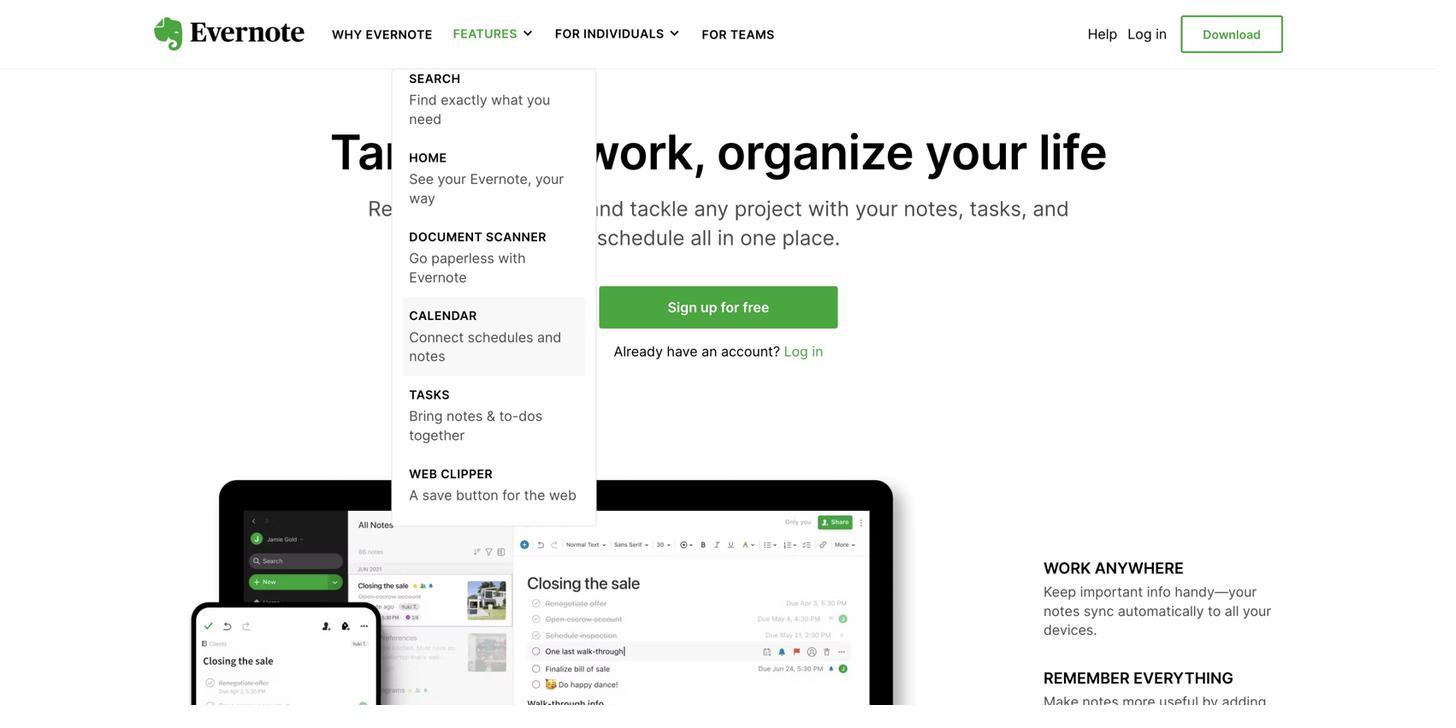 Task type: locate. For each thing, give the bounding box(es) containing it.
and
[[588, 196, 624, 221], [1033, 196, 1070, 221], [537, 329, 562, 346]]

0 vertical spatial notes
[[409, 348, 446, 365]]

for right up
[[721, 299, 740, 316]]

in right 'account?'
[[812, 343, 824, 360]]

help link
[[1088, 26, 1118, 42]]

in right help link
[[1156, 26, 1168, 42]]

log right the help
[[1128, 26, 1153, 42]]

tasks
[[409, 388, 450, 402]]

and up schedule
[[588, 196, 624, 221]]

all inside remember everything and tackle any project with your notes, tasks, and schedule all in one place.
[[691, 225, 712, 250]]

important
[[1081, 584, 1144, 600]]

remember down the see
[[368, 196, 473, 221]]

2 vertical spatial notes
[[1044, 603, 1080, 619]]

0 vertical spatial log
[[1128, 26, 1153, 42]]

everything
[[479, 196, 582, 221], [1134, 669, 1234, 688]]

1 horizontal spatial notes
[[447, 408, 483, 425]]

remember
[[368, 196, 473, 221], [1044, 669, 1130, 688]]

1 horizontal spatial for
[[702, 27, 727, 42]]

remember for remember everything and tackle any project with your notes, tasks, and schedule all in one place.
[[368, 196, 473, 221]]

calendar
[[409, 309, 477, 323]]

log in link
[[1128, 26, 1168, 42], [784, 343, 824, 360]]

to
[[1208, 603, 1222, 619]]

1 horizontal spatial all
[[1225, 603, 1240, 619]]

free
[[743, 299, 770, 316]]

all inside work anywhere keep important info handy—your notes sync automatically to all your devices.
[[1225, 603, 1240, 619]]

sign up for free link
[[600, 286, 838, 329]]

features button
[[453, 26, 535, 43]]

0 vertical spatial all
[[691, 225, 712, 250]]

up
[[701, 299, 718, 316]]

1 horizontal spatial everything
[[1134, 669, 1234, 688]]

1 horizontal spatial in
[[812, 343, 824, 360]]

0 vertical spatial with
[[808, 196, 850, 221]]

why evernote link
[[332, 26, 433, 42]]

evernote down go
[[409, 269, 467, 286]]

evernote right why
[[366, 27, 433, 42]]

1 vertical spatial in
[[718, 225, 735, 250]]

with down scanner
[[498, 250, 526, 266]]

in down 'any'
[[718, 225, 735, 250]]

log in link right 'account?'
[[784, 343, 824, 360]]

and right tasks,
[[1033, 196, 1070, 221]]

bring
[[409, 408, 443, 425]]

0 vertical spatial everything
[[479, 196, 582, 221]]

notes down connect
[[409, 348, 446, 365]]

1 vertical spatial for
[[503, 487, 520, 504]]

log
[[1128, 26, 1153, 42], [784, 343, 809, 360]]

2 vertical spatial in
[[812, 343, 824, 360]]

a
[[409, 487, 419, 504]]

to-
[[499, 408, 519, 425]]

0 horizontal spatial in
[[718, 225, 735, 250]]

remember everything and tackle any project with your notes, tasks, and schedule all in one place.
[[368, 196, 1070, 250]]

0 horizontal spatial log
[[784, 343, 809, 360]]

0 horizontal spatial with
[[498, 250, 526, 266]]

2 horizontal spatial and
[[1033, 196, 1070, 221]]

evernote
[[366, 27, 433, 42], [409, 269, 467, 286]]

your down what
[[467, 123, 569, 181]]

all right to
[[1225, 603, 1240, 619]]

for left individuals
[[555, 27, 581, 41]]

notes down keep
[[1044, 603, 1080, 619]]

together
[[409, 427, 465, 444]]

an
[[702, 343, 718, 360]]

0 horizontal spatial notes
[[409, 348, 446, 365]]

for teams
[[702, 27, 775, 42]]

home see your evernote, your way
[[409, 151, 564, 207]]

1 vertical spatial log in link
[[784, 343, 824, 360]]

paperless
[[432, 250, 495, 266]]

notes
[[409, 348, 446, 365], [447, 408, 483, 425], [1044, 603, 1080, 619]]

everything inside remember everything and tackle any project with your notes, tasks, and schedule all in one place.
[[479, 196, 582, 221]]

0 horizontal spatial all
[[691, 225, 712, 250]]

1 vertical spatial everything
[[1134, 669, 1234, 688]]

and right schedules
[[537, 329, 562, 346]]

0 horizontal spatial for
[[555, 27, 581, 41]]

&
[[487, 408, 496, 425]]

devices.
[[1044, 622, 1098, 639]]

your right the see
[[438, 171, 466, 187]]

dos
[[519, 408, 543, 425]]

anywhere
[[1095, 559, 1184, 578]]

1 horizontal spatial remember
[[1044, 669, 1130, 688]]

in inside remember everything and tackle any project with your notes, tasks, and schedule all in one place.
[[718, 225, 735, 250]]

for inside button
[[555, 27, 581, 41]]

with
[[808, 196, 850, 221], [498, 250, 526, 266]]

your inside remember everything and tackle any project with your notes, tasks, and schedule all in one place.
[[856, 196, 898, 221]]

0 horizontal spatial remember
[[368, 196, 473, 221]]

0 horizontal spatial everything
[[479, 196, 582, 221]]

your
[[467, 123, 569, 181], [926, 123, 1028, 181], [438, 171, 466, 187], [536, 171, 564, 187], [856, 196, 898, 221], [1243, 603, 1272, 619]]

document
[[409, 230, 483, 244]]

your right evernote,
[[536, 171, 564, 187]]

2 horizontal spatial notes
[[1044, 603, 1080, 619]]

everything down automatically
[[1134, 669, 1234, 688]]

with inside document scanner go paperless with evernote
[[498, 250, 526, 266]]

for for for teams
[[702, 27, 727, 42]]

everything up scanner
[[479, 196, 582, 221]]

download
[[1204, 27, 1262, 42]]

already
[[614, 343, 663, 360]]

notes left &
[[447, 408, 483, 425]]

need
[[409, 111, 442, 128]]

0 vertical spatial log in link
[[1128, 26, 1168, 42]]

life
[[1039, 123, 1108, 181]]

1 horizontal spatial for
[[721, 299, 740, 316]]

1 horizontal spatial log in link
[[1128, 26, 1168, 42]]

exactly
[[441, 92, 488, 108]]

all down 'any'
[[691, 225, 712, 250]]

log in link right help link
[[1128, 26, 1168, 42]]

1 vertical spatial notes
[[447, 408, 483, 425]]

log right 'account?'
[[784, 343, 809, 360]]

remember inside remember everything and tackle any project with your notes, tasks, and schedule all in one place.
[[368, 196, 473, 221]]

notes,
[[904, 196, 964, 221]]

for
[[721, 299, 740, 316], [503, 487, 520, 504]]

search
[[409, 71, 461, 86]]

evernote ui on desktop and mobile image
[[154, 471, 976, 705]]

project
[[735, 196, 803, 221]]

your left 'notes,' on the top right
[[856, 196, 898, 221]]

work anywhere keep important info handy—your notes sync automatically to all your devices.
[[1044, 559, 1272, 639]]

what
[[491, 92, 523, 108]]

0 horizontal spatial log in link
[[784, 343, 824, 360]]

1 vertical spatial with
[[498, 250, 526, 266]]

all
[[691, 225, 712, 250], [1225, 603, 1240, 619]]

remember down devices.
[[1044, 669, 1130, 688]]

0 horizontal spatial and
[[537, 329, 562, 346]]

0 horizontal spatial for
[[503, 487, 520, 504]]

individuals
[[584, 27, 665, 41]]

1 vertical spatial all
[[1225, 603, 1240, 619]]

web
[[549, 487, 577, 504]]

sync
[[1084, 603, 1115, 619]]

help
[[1088, 26, 1118, 42]]

for
[[555, 27, 581, 41], [702, 27, 727, 42]]

for teams link
[[702, 26, 775, 42]]

log in
[[1128, 26, 1168, 42]]

sign up for free
[[668, 299, 770, 316]]

evernote inside document scanner go paperless with evernote
[[409, 269, 467, 286]]

clipper
[[441, 467, 493, 481]]

tackle
[[630, 196, 689, 221]]

1 vertical spatial remember
[[1044, 669, 1130, 688]]

1 vertical spatial evernote
[[409, 269, 467, 286]]

0 vertical spatial remember
[[368, 196, 473, 221]]

in
[[1156, 26, 1168, 42], [718, 225, 735, 250], [812, 343, 824, 360]]

for left the
[[503, 487, 520, 504]]

0 vertical spatial in
[[1156, 26, 1168, 42]]

connect
[[409, 329, 464, 346]]

your right to
[[1243, 603, 1272, 619]]

web
[[409, 467, 438, 481]]

0 vertical spatial for
[[721, 299, 740, 316]]

for left teams
[[702, 27, 727, 42]]

1 vertical spatial log
[[784, 343, 809, 360]]

with up place.
[[808, 196, 850, 221]]

1 horizontal spatial with
[[808, 196, 850, 221]]



Task type: describe. For each thing, give the bounding box(es) containing it.
automatically
[[1119, 603, 1205, 619]]

any
[[694, 196, 729, 221]]

with inside remember everything and tackle any project with your notes, tasks, and schedule all in one place.
[[808, 196, 850, 221]]

search find exactly what you need
[[409, 71, 551, 128]]

info
[[1147, 584, 1172, 600]]

work
[[1044, 559, 1091, 578]]

schedules
[[468, 329, 534, 346]]

account?
[[721, 343, 781, 360]]

one
[[741, 225, 777, 250]]

features
[[453, 27, 518, 41]]

evernote,
[[470, 171, 532, 187]]

why
[[332, 27, 363, 42]]

your up tasks,
[[926, 123, 1028, 181]]

remember everything
[[1044, 669, 1234, 688]]

sign
[[668, 299, 697, 316]]

keep
[[1044, 584, 1077, 600]]

for for for individuals
[[555, 27, 581, 41]]

schedule
[[597, 225, 685, 250]]

already have an account? log in
[[614, 343, 824, 360]]

1 horizontal spatial log
[[1128, 26, 1153, 42]]

find
[[409, 92, 437, 108]]

organize
[[717, 123, 914, 181]]

notes inside calendar connect schedules and notes
[[409, 348, 446, 365]]

tasks,
[[970, 196, 1028, 221]]

download link
[[1181, 15, 1284, 53]]

the
[[524, 487, 546, 504]]

1 horizontal spatial and
[[588, 196, 624, 221]]

remember for remember everything
[[1044, 669, 1130, 688]]

web clipper a save button for the web
[[409, 467, 577, 504]]

0 vertical spatial evernote
[[366, 27, 433, 42]]

tame your work, organize your life
[[330, 123, 1108, 181]]

everything for remember everything and tackle any project with your notes, tasks, and schedule all in one place.
[[479, 196, 582, 221]]

for individuals button
[[555, 26, 682, 43]]

save
[[422, 487, 452, 504]]

and inside calendar connect schedules and notes
[[537, 329, 562, 346]]

notes inside work anywhere keep important info handy—your notes sync automatically to all your devices.
[[1044, 603, 1080, 619]]

why evernote
[[332, 27, 433, 42]]

for individuals
[[555, 27, 665, 41]]

have
[[667, 343, 698, 360]]

tame
[[330, 123, 455, 181]]

document scanner go paperless with evernote
[[409, 230, 547, 286]]

way
[[409, 190, 436, 207]]

everything for remember everything
[[1134, 669, 1234, 688]]

evernote logo image
[[154, 17, 305, 51]]

go
[[409, 250, 428, 266]]

2 horizontal spatial in
[[1156, 26, 1168, 42]]

calendar connect schedules and notes
[[409, 309, 562, 365]]

button
[[456, 487, 499, 504]]

home
[[409, 151, 447, 165]]

scanner
[[486, 230, 547, 244]]

see
[[409, 171, 434, 187]]

your inside work anywhere keep important info handy—your notes sync automatically to all your devices.
[[1243, 603, 1272, 619]]

you
[[527, 92, 551, 108]]

tasks bring notes & to-dos together
[[409, 388, 543, 444]]

work,
[[580, 123, 706, 181]]

notes inside tasks bring notes & to-dos together
[[447, 408, 483, 425]]

handy—your
[[1175, 584, 1258, 600]]

for inside web clipper a save button for the web
[[503, 487, 520, 504]]

teams
[[731, 27, 775, 42]]

place.
[[783, 225, 841, 250]]



Task type: vqa. For each thing, say whether or not it's contained in the screenshot.
the top the →
no



